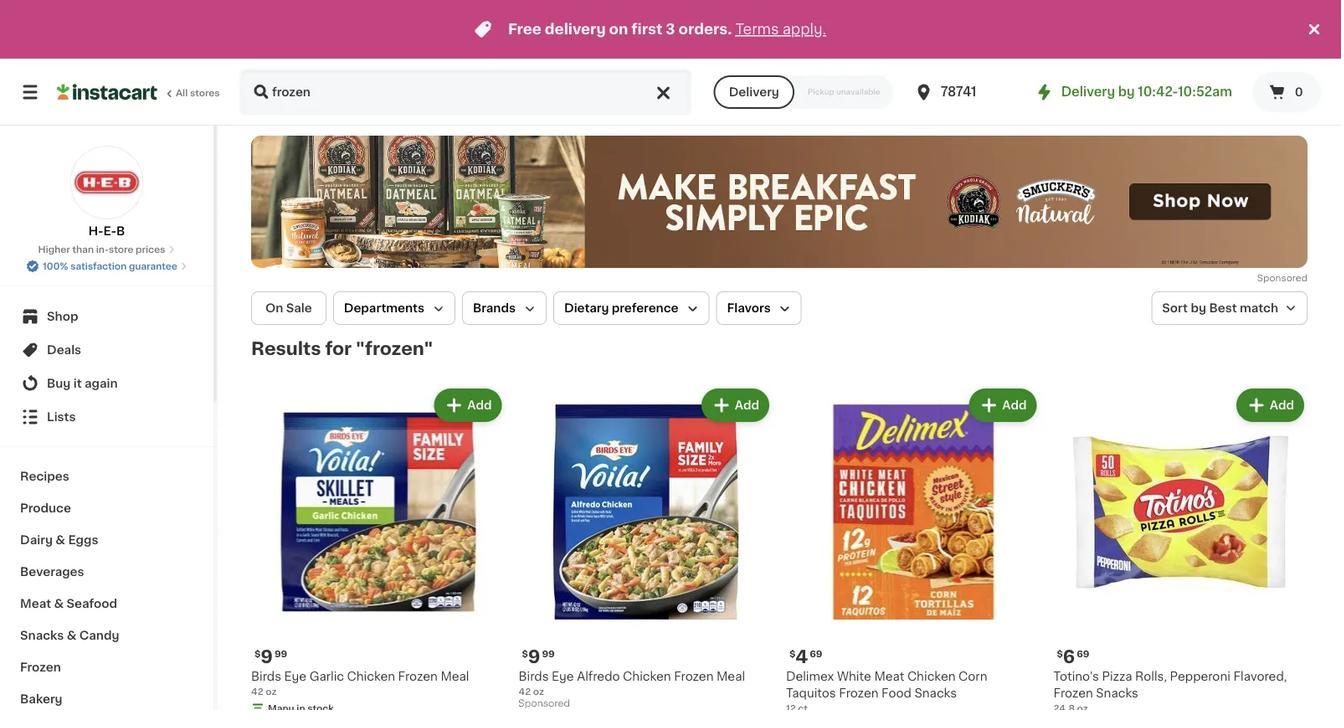 Task type: describe. For each thing, give the bounding box(es) containing it.
departments
[[344, 302, 425, 314]]

99 for birds eye alfredo chicken frozen meal
[[542, 649, 555, 658]]

free delivery on first 3 orders. terms apply.
[[508, 22, 827, 36]]

bakery link
[[10, 683, 204, 710]]

terms apply. link
[[736, 22, 827, 36]]

"frozen"
[[356, 339, 433, 357]]

dietary preference
[[564, 302, 679, 314]]

on sale button
[[251, 291, 326, 325]]

delivery by 10:42-10:52am link
[[1035, 82, 1233, 102]]

$ 6 69
[[1057, 648, 1090, 666]]

lists link
[[10, 400, 204, 434]]

by for delivery
[[1119, 86, 1135, 98]]

buy it again
[[47, 378, 118, 389]]

seafood
[[67, 598, 117, 610]]

meat & seafood
[[20, 598, 117, 610]]

totino's pizza rolls, pepperoni flavored, frozen snacks
[[1054, 670, 1288, 699]]

delivery
[[545, 22, 606, 36]]

limited time offer region
[[0, 0, 1305, 59]]

results for "frozen"
[[251, 339, 433, 357]]

snacks inside delimex white meat chicken corn taquitos frozen food snacks
[[915, 687, 957, 699]]

brands
[[473, 302, 516, 314]]

birds for garlic
[[251, 670, 281, 682]]

pizza
[[1102, 670, 1133, 682]]

0 horizontal spatial meat
[[20, 598, 51, 610]]

sponsored badge image
[[519, 699, 569, 709]]

dairy & eggs link
[[10, 524, 204, 556]]

delivery button
[[714, 75, 795, 109]]

shop
[[47, 311, 78, 322]]

corn
[[959, 670, 988, 682]]

orders.
[[679, 22, 732, 36]]

than
[[72, 245, 94, 254]]

first
[[632, 22, 663, 36]]

for
[[325, 339, 352, 357]]

frozen link
[[10, 652, 204, 683]]

frozen inside birds eye garlic chicken frozen meal 42 oz
[[398, 670, 438, 682]]

100%
[[43, 262, 68, 271]]

2 product group from the left
[[519, 385, 773, 710]]

42 for garlic
[[251, 687, 263, 696]]

4
[[796, 648, 808, 666]]

on
[[265, 302, 283, 314]]

$ for birds eye alfredo chicken frozen meal
[[522, 649, 528, 658]]

& for meat
[[54, 598, 64, 610]]

$ for birds eye garlic chicken frozen meal
[[255, 649, 261, 658]]

preference
[[612, 302, 679, 314]]

Best match Sort by field
[[1152, 291, 1308, 325]]

service type group
[[714, 75, 894, 109]]

& for snacks
[[67, 630, 77, 642]]

delivery for delivery
[[729, 86, 780, 98]]

$ 9 99 for birds eye garlic chicken frozen meal
[[255, 648, 287, 666]]

flavored,
[[1234, 670, 1288, 682]]

dairy & eggs
[[20, 534, 98, 546]]

bakery
[[20, 693, 62, 705]]

birds eye garlic chicken frozen meal 42 oz
[[251, 670, 469, 696]]

delivery by 10:42-10:52am
[[1062, 86, 1233, 98]]

sort
[[1163, 302, 1188, 314]]

on
[[609, 22, 628, 36]]

b
[[116, 225, 125, 237]]

delimex
[[786, 670, 834, 682]]

terms
[[736, 22, 779, 36]]

add button for 9
[[436, 390, 500, 420]]

deals link
[[10, 333, 204, 367]]

meal for alfredo
[[717, 670, 745, 682]]

oz for garlic
[[266, 687, 277, 696]]

produce link
[[10, 492, 204, 524]]

store
[[109, 245, 133, 254]]

frozen inside birds eye alfredo chicken frozen meal 42 oz
[[674, 670, 714, 682]]

all
[[176, 88, 188, 98]]

higher
[[38, 245, 70, 254]]

eggs
[[68, 534, 98, 546]]

stores
[[190, 88, 220, 98]]

best
[[1210, 302, 1237, 314]]

in-
[[96, 245, 109, 254]]

add for 6
[[1270, 399, 1295, 411]]

satisfaction
[[70, 262, 127, 271]]

product group containing 4
[[786, 385, 1041, 710]]

9 for birds eye garlic chicken frozen meal
[[261, 648, 273, 666]]

e-
[[103, 225, 116, 237]]

flavors
[[727, 302, 771, 314]]

69 for 4
[[810, 649, 823, 658]]

dietary
[[564, 302, 609, 314]]

sale
[[286, 302, 312, 314]]

$ 9 99 for birds eye alfredo chicken frozen meal
[[522, 648, 555, 666]]

results
[[251, 339, 321, 357]]

shop link
[[10, 300, 204, 333]]

flavors button
[[717, 291, 802, 325]]



Task type: locate. For each thing, give the bounding box(es) containing it.
chicken inside delimex white meat chicken corn taquitos frozen food snacks
[[908, 670, 956, 682]]

white
[[837, 670, 872, 682]]

birds inside birds eye garlic chicken frozen meal 42 oz
[[251, 670, 281, 682]]

totino's
[[1054, 670, 1099, 682]]

all stores
[[176, 88, 220, 98]]

delivery down terms
[[729, 86, 780, 98]]

69 right 4
[[810, 649, 823, 658]]

1 horizontal spatial 99
[[542, 649, 555, 658]]

food
[[882, 687, 912, 699]]

1 $ 9 99 from the left
[[255, 648, 287, 666]]

1 horizontal spatial chicken
[[623, 670, 671, 682]]

0
[[1295, 86, 1304, 98]]

again
[[85, 378, 118, 389]]

6
[[1064, 648, 1076, 666]]

2 horizontal spatial chicken
[[908, 670, 956, 682]]

69 inside $ 6 69
[[1077, 649, 1090, 658]]

chicken for meat
[[908, 670, 956, 682]]

69 right the 6
[[1077, 649, 1090, 658]]

0 horizontal spatial $ 9 99
[[255, 648, 287, 666]]

42 inside birds eye alfredo chicken frozen meal 42 oz
[[519, 687, 531, 696]]

oz
[[266, 687, 277, 696], [533, 687, 544, 696]]

1 meal from the left
[[441, 670, 469, 682]]

1 add button from the left
[[436, 390, 500, 420]]

& inside 'link'
[[67, 630, 77, 642]]

1 9 from the left
[[261, 648, 273, 666]]

meal inside birds eye alfredo chicken frozen meal 42 oz
[[717, 670, 745, 682]]

2 horizontal spatial snacks
[[1097, 687, 1139, 699]]

100% satisfaction guarantee
[[43, 262, 177, 271]]

chicken inside birds eye garlic chicken frozen meal 42 oz
[[347, 670, 395, 682]]

nsored
[[1276, 273, 1308, 282]]

10:42-
[[1138, 86, 1179, 98]]

eye for alfredo
[[552, 670, 574, 682]]

1 vertical spatial meat
[[875, 670, 905, 682]]

0 horizontal spatial snacks
[[20, 630, 64, 642]]

42 inside birds eye garlic chicken frozen meal 42 oz
[[251, 687, 263, 696]]

deals
[[47, 344, 81, 356]]

$ 9 99
[[255, 648, 287, 666], [522, 648, 555, 666]]

2 add button from the left
[[703, 390, 768, 420]]

delivery left 10:42-
[[1062, 86, 1116, 98]]

0 horizontal spatial birds
[[251, 670, 281, 682]]

h-e-b logo image
[[70, 146, 144, 219]]

birds left garlic
[[251, 670, 281, 682]]

match
[[1240, 302, 1279, 314]]

$ inside $ 4 69
[[790, 649, 796, 658]]

h-
[[88, 225, 103, 237]]

eye inside birds eye garlic chicken frozen meal 42 oz
[[284, 670, 307, 682]]

69 inside $ 4 69
[[810, 649, 823, 658]]

it
[[74, 378, 82, 389]]

2 birds from the left
[[519, 670, 549, 682]]

add for 9
[[468, 399, 492, 411]]

1 vertical spatial &
[[54, 598, 64, 610]]

snacks down meat & seafood
[[20, 630, 64, 642]]

by for sort
[[1191, 302, 1207, 314]]

product group containing 6
[[1054, 385, 1308, 710]]

guarantee
[[129, 262, 177, 271]]

meal for garlic
[[441, 670, 469, 682]]

eye
[[284, 670, 307, 682], [552, 670, 574, 682]]

1 chicken from the left
[[347, 670, 395, 682]]

oz inside birds eye garlic chicken frozen meal 42 oz
[[266, 687, 277, 696]]

Search field
[[241, 70, 691, 114]]

1 horizontal spatial 69
[[1077, 649, 1090, 658]]

lists
[[47, 411, 76, 423]]

0 horizontal spatial 42
[[251, 687, 263, 696]]

frozen inside frozen link
[[20, 662, 61, 673]]

1 69 from the left
[[810, 649, 823, 658]]

frozen inside delimex white meat chicken corn taquitos frozen food snacks
[[839, 687, 879, 699]]

$ for totino's pizza rolls, pepperoni flavored, frozen snacks
[[1057, 649, 1064, 658]]

chicken
[[347, 670, 395, 682], [623, 670, 671, 682], [908, 670, 956, 682]]

2 99 from the left
[[542, 649, 555, 658]]

sort by best match
[[1163, 302, 1279, 314]]

$ inside $ 6 69
[[1057, 649, 1064, 658]]

2 meal from the left
[[717, 670, 745, 682]]

3 add button from the left
[[971, 390, 1036, 420]]

42 for alfredo
[[519, 687, 531, 696]]

0 vertical spatial &
[[56, 534, 65, 546]]

frozen inside totino's pizza rolls, pepperoni flavored, frozen snacks
[[1054, 687, 1094, 699]]

0 horizontal spatial by
[[1119, 86, 1135, 98]]

garlic
[[310, 670, 344, 682]]

delivery inside "link"
[[1062, 86, 1116, 98]]

snacks right food
[[915, 687, 957, 699]]

add button for 4
[[971, 390, 1036, 420]]

birds inside birds eye alfredo chicken frozen meal 42 oz
[[519, 670, 549, 682]]

pepperoni
[[1171, 670, 1231, 682]]

delimex white meat chicken corn taquitos frozen food snacks
[[786, 670, 988, 699]]

1 horizontal spatial 9
[[528, 648, 541, 666]]

spo
[[1258, 273, 1276, 282]]

recipes link
[[10, 461, 204, 492]]

$ for delimex white meat chicken corn taquitos frozen food snacks
[[790, 649, 796, 658]]

meat inside delimex white meat chicken corn taquitos frozen food snacks
[[875, 670, 905, 682]]

1 eye from the left
[[284, 670, 307, 682]]

chicken right garlic
[[347, 670, 395, 682]]

1 $ from the left
[[255, 649, 261, 658]]

oz for alfredo
[[533, 687, 544, 696]]

higher than in-store prices link
[[38, 243, 175, 256]]

add for 4
[[1003, 399, 1027, 411]]

produce
[[20, 503, 71, 514]]

1 horizontal spatial meal
[[717, 670, 745, 682]]

& left candy
[[67, 630, 77, 642]]

product group
[[251, 385, 505, 710], [519, 385, 773, 710], [786, 385, 1041, 710], [1054, 385, 1308, 710]]

78741
[[941, 86, 977, 98]]

eye inside birds eye alfredo chicken frozen meal 42 oz
[[552, 670, 574, 682]]

snacks inside 'link'
[[20, 630, 64, 642]]

higher than in-store prices
[[38, 245, 165, 254]]

& down beverages at the bottom
[[54, 598, 64, 610]]

$
[[255, 649, 261, 658], [522, 649, 528, 658], [790, 649, 796, 658], [1057, 649, 1064, 658]]

None search field
[[240, 69, 692, 116]]

2 chicken from the left
[[623, 670, 671, 682]]

eye for garlic
[[284, 670, 307, 682]]

snacks & candy link
[[10, 620, 204, 652]]

3 chicken from the left
[[908, 670, 956, 682]]

candy
[[79, 630, 119, 642]]

3 add from the left
[[1003, 399, 1027, 411]]

buy it again link
[[10, 367, 204, 400]]

add button
[[436, 390, 500, 420], [703, 390, 768, 420], [971, 390, 1036, 420], [1238, 390, 1303, 420]]

meat up food
[[875, 670, 905, 682]]

0 horizontal spatial delivery
[[729, 86, 780, 98]]

1 horizontal spatial by
[[1191, 302, 1207, 314]]

snacks inside totino's pizza rolls, pepperoni flavored, frozen snacks
[[1097, 687, 1139, 699]]

1 horizontal spatial birds
[[519, 670, 549, 682]]

4 $ from the left
[[1057, 649, 1064, 658]]

chicken up food
[[908, 670, 956, 682]]

birds for alfredo
[[519, 670, 549, 682]]

snacks & candy
[[20, 630, 119, 642]]

delivery
[[1062, 86, 1116, 98], [729, 86, 780, 98]]

78741 button
[[914, 69, 1015, 116]]

1 add from the left
[[468, 399, 492, 411]]

chicken right "alfredo"
[[623, 670, 671, 682]]

chicken for garlic
[[347, 670, 395, 682]]

instacart logo image
[[57, 82, 157, 102]]

meat
[[20, 598, 51, 610], [875, 670, 905, 682]]

1 horizontal spatial oz
[[533, 687, 544, 696]]

2 9 from the left
[[528, 648, 541, 666]]

& left eggs
[[56, 534, 65, 546]]

2 $ from the left
[[522, 649, 528, 658]]

2 eye from the left
[[552, 670, 574, 682]]

0 horizontal spatial chicken
[[347, 670, 395, 682]]

buy
[[47, 378, 71, 389]]

recipes
[[20, 471, 69, 482]]

1 horizontal spatial $ 9 99
[[522, 648, 555, 666]]

by inside best match sort by field
[[1191, 302, 1207, 314]]

0 horizontal spatial 9
[[261, 648, 273, 666]]

1 product group from the left
[[251, 385, 505, 710]]

apply.
[[783, 22, 827, 36]]

$ 4 69
[[790, 648, 823, 666]]

by right sort
[[1191, 302, 1207, 314]]

alfredo
[[577, 670, 620, 682]]

1 horizontal spatial eye
[[552, 670, 574, 682]]

69 for 6
[[1077, 649, 1090, 658]]

• sponsored: ad: smucker's natural peanut butter, kodiak breakfast foods and the headline make breakfast simply epic. shop now. image
[[251, 136, 1308, 268]]

1 horizontal spatial snacks
[[915, 687, 957, 699]]

oz inside birds eye alfredo chicken frozen meal 42 oz
[[533, 687, 544, 696]]

99 for birds eye garlic chicken frozen meal
[[275, 649, 287, 658]]

beverages link
[[10, 556, 204, 588]]

snacks down pizza
[[1097, 687, 1139, 699]]

99
[[275, 649, 287, 658], [542, 649, 555, 658]]

dietary preference button
[[554, 291, 710, 325]]

eye up 'sponsored badge' image
[[552, 670, 574, 682]]

add button for 6
[[1238, 390, 1303, 420]]

0 vertical spatial by
[[1119, 86, 1135, 98]]

1 vertical spatial by
[[1191, 302, 1207, 314]]

chicken for alfredo
[[623, 670, 671, 682]]

2 69 from the left
[[1077, 649, 1090, 658]]

4 product group from the left
[[1054, 385, 1308, 710]]

4 add from the left
[[1270, 399, 1295, 411]]

rolls,
[[1136, 670, 1168, 682]]

2 vertical spatial &
[[67, 630, 77, 642]]

1 oz from the left
[[266, 687, 277, 696]]

beverages
[[20, 566, 84, 578]]

0 horizontal spatial oz
[[266, 687, 277, 696]]

delivery for delivery by 10:42-10:52am
[[1062, 86, 1116, 98]]

2 42 from the left
[[519, 687, 531, 696]]

1 horizontal spatial meat
[[875, 670, 905, 682]]

chicken inside birds eye alfredo chicken frozen meal 42 oz
[[623, 670, 671, 682]]

0 horizontal spatial 69
[[810, 649, 823, 658]]

1 horizontal spatial 42
[[519, 687, 531, 696]]

0 horizontal spatial eye
[[284, 670, 307, 682]]

all stores link
[[57, 69, 221, 116]]

1 horizontal spatial delivery
[[1062, 86, 1116, 98]]

by left 10:42-
[[1119, 86, 1135, 98]]

free
[[508, 22, 542, 36]]

meat down beverages at the bottom
[[20, 598, 51, 610]]

meal inside birds eye garlic chicken frozen meal 42 oz
[[441, 670, 469, 682]]

10:52am
[[1179, 86, 1233, 98]]

2 $ 9 99 from the left
[[522, 648, 555, 666]]

3 product group from the left
[[786, 385, 1041, 710]]

3 $ from the left
[[790, 649, 796, 658]]

eye left garlic
[[284, 670, 307, 682]]

h-e-b
[[88, 225, 125, 237]]

1 42 from the left
[[251, 687, 263, 696]]

prices
[[136, 245, 165, 254]]

taquitos
[[786, 687, 836, 699]]

1 99 from the left
[[275, 649, 287, 658]]

1 birds from the left
[[251, 670, 281, 682]]

2 oz from the left
[[533, 687, 544, 696]]

0 button
[[1253, 72, 1322, 112]]

departments button
[[333, 291, 456, 325]]

4 add button from the left
[[1238, 390, 1303, 420]]

h-e-b link
[[70, 146, 144, 240]]

brands button
[[462, 291, 547, 325]]

0 horizontal spatial 99
[[275, 649, 287, 658]]

0 vertical spatial meat
[[20, 598, 51, 610]]

delivery inside button
[[729, 86, 780, 98]]

by
[[1119, 86, 1135, 98], [1191, 302, 1207, 314]]

birds up 'sponsored badge' image
[[519, 670, 549, 682]]

2 add from the left
[[735, 399, 760, 411]]

0 horizontal spatial meal
[[441, 670, 469, 682]]

on sale
[[265, 302, 312, 314]]

by inside delivery by 10:42-10:52am "link"
[[1119, 86, 1135, 98]]

& for dairy
[[56, 534, 65, 546]]

69
[[810, 649, 823, 658], [1077, 649, 1090, 658]]

9 for birds eye alfredo chicken frozen meal
[[528, 648, 541, 666]]



Task type: vqa. For each thing, say whether or not it's contained in the screenshot.
Deals 'link'
yes



